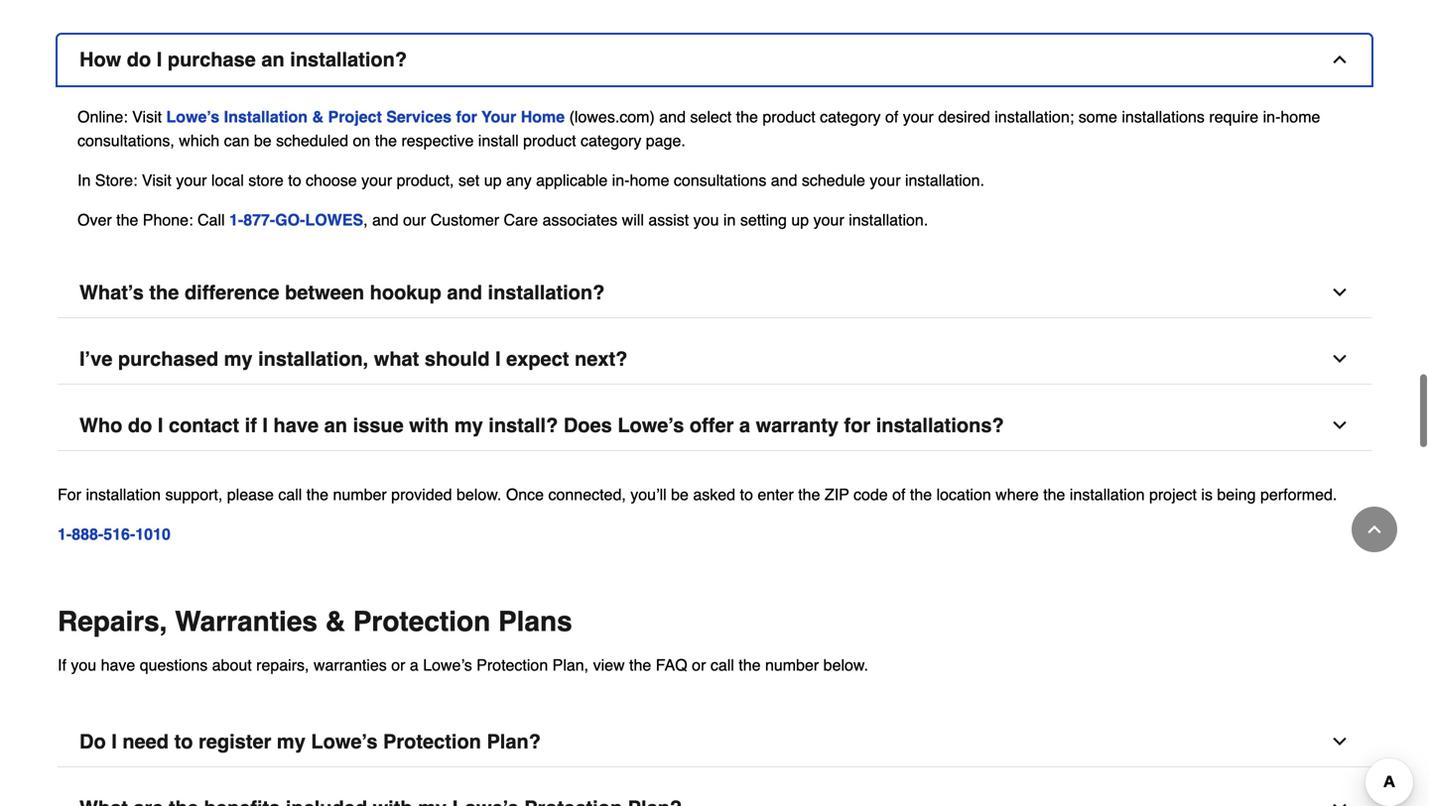 Task type: vqa. For each thing, say whether or not it's contained in the screenshot.
bottom a
yes



Task type: describe. For each thing, give the bounding box(es) containing it.
you'll
[[630, 486, 667, 504]]

0 horizontal spatial call
[[278, 486, 302, 504]]

the right on
[[375, 132, 397, 150]]

what's the difference between hookup and installation? button
[[58, 268, 1372, 319]]

do i need to register my lowe's protection plan?
[[79, 731, 541, 754]]

page.
[[646, 132, 686, 150]]

the right please at the bottom left
[[306, 486, 329, 504]]

need
[[122, 731, 169, 754]]

1 horizontal spatial product
[[763, 108, 816, 126]]

view
[[593, 657, 625, 675]]

choose
[[306, 171, 357, 190]]

does
[[564, 414, 612, 437]]

in
[[723, 211, 736, 229]]

warranty
[[756, 414, 839, 437]]

my inside who do i contact if i have an issue with my install? does lowe's offer a warranty for installations? button
[[454, 414, 483, 437]]

which
[[179, 132, 220, 150]]

lowe's inside button
[[311, 731, 378, 754]]

for
[[58, 486, 81, 504]]

plans
[[498, 606, 572, 638]]

how
[[79, 48, 121, 71]]

2 or from the left
[[692, 657, 706, 675]]

of inside (lowes.com) and select the product category of your desired installation; some installations require in-home consultations, which can be scheduled on the respective install product category page.
[[885, 108, 899, 126]]

0 horizontal spatial home
[[630, 171, 669, 190]]

1 horizontal spatial to
[[288, 171, 301, 190]]

0 vertical spatial up
[[484, 171, 502, 190]]

chevron down image for what's the difference between hookup and installation?
[[1330, 283, 1350, 303]]

1 vertical spatial visit
[[142, 171, 172, 190]]

our
[[403, 211, 426, 229]]

select
[[690, 108, 732, 126]]

(lowes.com) and select the product category of your desired installation; some installations require in-home consultations, which can be scheduled on the respective install product category page.
[[77, 108, 1320, 150]]

a inside button
[[739, 414, 750, 437]]

installation;
[[995, 108, 1074, 126]]

repairs, warranties & protection plans
[[58, 606, 572, 638]]

hookup
[[370, 281, 442, 304]]

the right where
[[1043, 486, 1065, 504]]

lowe's up which
[[166, 108, 220, 126]]

should
[[425, 348, 490, 371]]

desired
[[938, 108, 990, 126]]

who
[[79, 414, 122, 437]]

how do i purchase an installation?
[[79, 48, 407, 71]]

being
[[1217, 486, 1256, 504]]

0 horizontal spatial &
[[312, 108, 324, 126]]

who do i contact if i have an issue with my install? does lowe's offer a warranty for installations? button
[[58, 401, 1372, 452]]

lowes
[[305, 211, 363, 229]]

lowe's installation & project services for your home link
[[166, 108, 565, 126]]

consultations,
[[77, 132, 175, 150]]

repairs,
[[58, 606, 167, 638]]

1 horizontal spatial up
[[791, 211, 809, 229]]

is
[[1201, 486, 1213, 504]]

1 horizontal spatial 1-
[[229, 211, 243, 229]]

next?
[[575, 348, 628, 371]]

0 horizontal spatial have
[[101, 657, 135, 675]]

your left local
[[176, 171, 207, 190]]

provided
[[391, 486, 452, 504]]

how do i purchase an installation? button
[[58, 35, 1372, 85]]

care
[[504, 211, 538, 229]]

in store: visit your local store to choose your product, set up any applicable in-home consultations and schedule your installation.
[[77, 171, 985, 190]]

register
[[199, 731, 271, 754]]

product,
[[397, 171, 454, 190]]

offer
[[690, 414, 734, 437]]

1 vertical spatial protection
[[477, 657, 548, 675]]

setting
[[740, 211, 787, 229]]

applicable
[[536, 171, 608, 190]]

3 chevron down image from the top
[[1330, 799, 1350, 807]]

1 horizontal spatial &
[[325, 606, 345, 638]]

1 installation from the left
[[86, 486, 161, 504]]

be inside (lowes.com) and select the product category of your desired installation; some installations require in-home consultations, which can be scheduled on the respective install product category page.
[[254, 132, 272, 150]]

to inside button
[[174, 731, 193, 754]]

respective
[[401, 132, 474, 150]]

local
[[211, 171, 244, 190]]

online: visit lowe's installation & project services for your home
[[77, 108, 565, 126]]

1 vertical spatial below.
[[823, 657, 869, 675]]

installations
[[1122, 108, 1205, 126]]

and inside what's the difference between hookup and installation? button
[[447, 281, 482, 304]]

installation? inside how do i purchase an installation? button
[[290, 48, 407, 71]]

1-877-go-lowes link
[[229, 211, 363, 229]]

what's the difference between hookup and installation?
[[79, 281, 605, 304]]

chevron up image
[[1330, 50, 1350, 69]]

warranties
[[175, 606, 318, 638]]

call
[[197, 211, 225, 229]]

i've purchased my installation, what should i expect next?
[[79, 348, 628, 371]]

once
[[506, 486, 544, 504]]

chevron down image for i've purchased my installation, what should i expect next?
[[1330, 349, 1350, 369]]

customer
[[430, 211, 499, 229]]

install
[[478, 132, 519, 150]]

888-
[[72, 526, 103, 544]]

warranties
[[314, 657, 387, 675]]

between
[[285, 281, 364, 304]]

1 vertical spatial installation.
[[849, 211, 928, 229]]

for installation support, please call the number provided below. once connected, you'll be asked to enter the zip code of the location where the installation project is being performed.
[[58, 486, 1337, 504]]

who do i contact if i have an issue with my install? does lowe's offer a warranty for installations?
[[79, 414, 1004, 437]]

1-888-516-1010
[[58, 526, 171, 544]]

and inside (lowes.com) and select the product category of your desired installation; some installations require in-home consultations, which can be scheduled on the respective install product category page.
[[659, 108, 686, 126]]

1-888-516-1010 link
[[58, 526, 171, 544]]

0 horizontal spatial in-
[[612, 171, 630, 190]]

installations?
[[876, 414, 1004, 437]]

0 vertical spatial visit
[[132, 108, 162, 126]]

require
[[1209, 108, 1259, 126]]

project
[[1149, 486, 1197, 504]]

schedule
[[802, 171, 865, 190]]

contact
[[169, 414, 239, 437]]

associates
[[543, 211, 618, 229]]

in
[[77, 171, 91, 190]]

please
[[227, 486, 274, 504]]

lowe's inside button
[[618, 414, 684, 437]]

for inside button
[[844, 414, 871, 437]]

installation? inside what's the difference between hookup and installation? button
[[488, 281, 605, 304]]

1 vertical spatial you
[[71, 657, 96, 675]]

0 vertical spatial below.
[[457, 486, 502, 504]]

1010
[[135, 526, 171, 544]]

store
[[248, 171, 284, 190]]

i've purchased my installation, what should i expect next? button
[[58, 334, 1372, 385]]

repairs,
[[256, 657, 309, 675]]

chevron up image
[[1365, 520, 1385, 540]]

1 vertical spatial be
[[671, 486, 689, 504]]

do for how
[[127, 48, 151, 71]]



Task type: locate. For each thing, give the bounding box(es) containing it.
for left your
[[456, 108, 477, 126]]

in- inside (lowes.com) and select the product category of your desired installation; some installations require in-home consultations, which can be scheduled on the respective install product category page.
[[1263, 108, 1281, 126]]

1 horizontal spatial you
[[693, 211, 719, 229]]

chevron down image for do i need to register my lowe's protection plan?
[[1330, 732, 1350, 752]]

any
[[506, 171, 532, 190]]

protection up if you have questions about repairs, warranties or a lowe's protection plan, view the faq or call the number below.
[[353, 606, 491, 638]]

0 vertical spatial to
[[288, 171, 301, 190]]

the right 'over'
[[116, 211, 138, 229]]

1 vertical spatial for
[[844, 414, 871, 437]]

an up installation at top left
[[261, 48, 285, 71]]

purchase
[[168, 48, 256, 71]]

0 vertical spatial 1-
[[229, 211, 243, 229]]

connected,
[[548, 486, 626, 504]]

lowe's left offer
[[618, 414, 684, 437]]

1 vertical spatial installation?
[[488, 281, 605, 304]]

or
[[391, 657, 405, 675], [692, 657, 706, 675]]

installation? up project
[[290, 48, 407, 71]]

category up the schedule
[[820, 108, 881, 126]]

chevron down image inside do i need to register my lowe's protection plan? button
[[1330, 732, 1350, 752]]

chevron down image inside the i've purchased my installation, what should i expect next? button
[[1330, 349, 1350, 369]]

(lowes.com)
[[569, 108, 655, 126]]

a right offer
[[739, 414, 750, 437]]

a right warranties
[[410, 657, 419, 675]]

1 horizontal spatial an
[[324, 414, 347, 437]]

0 horizontal spatial to
[[174, 731, 193, 754]]

0 vertical spatial an
[[261, 48, 285, 71]]

my down difference
[[224, 348, 253, 371]]

home inside (lowes.com) and select the product category of your desired installation; some installations require in-home consultations, which can be scheduled on the respective install product category page.
[[1281, 108, 1320, 126]]

1 vertical spatial do
[[128, 414, 152, 437]]

in- up will
[[612, 171, 630, 190]]

an inside how do i purchase an installation? button
[[261, 48, 285, 71]]

installation
[[224, 108, 308, 126]]

1- right the "call" at the top
[[229, 211, 243, 229]]

your left desired at the top right
[[903, 108, 934, 126]]

i left expect
[[495, 348, 501, 371]]

1 horizontal spatial below.
[[823, 657, 869, 675]]

set
[[458, 171, 480, 190]]

i left purchase
[[157, 48, 162, 71]]

installation? up expect
[[488, 281, 605, 304]]

0 vertical spatial chevron down image
[[1330, 349, 1350, 369]]

0 horizontal spatial product
[[523, 132, 576, 150]]

code
[[854, 486, 888, 504]]

0 vertical spatial a
[[739, 414, 750, 437]]

visit right store:
[[142, 171, 172, 190]]

0 vertical spatial product
[[763, 108, 816, 126]]

1 horizontal spatial my
[[277, 731, 306, 754]]

0 horizontal spatial be
[[254, 132, 272, 150]]

0 vertical spatial in-
[[1263, 108, 1281, 126]]

0 vertical spatial you
[[693, 211, 719, 229]]

i right do
[[111, 731, 117, 754]]

over the phone: call 1-877-go-lowes , and our customer care associates will assist you in setting up your installation.
[[77, 211, 928, 229]]

0 vertical spatial protection
[[353, 606, 491, 638]]

do right how
[[127, 48, 151, 71]]

you
[[693, 211, 719, 229], [71, 657, 96, 675]]

1 vertical spatial an
[[324, 414, 347, 437]]

0 vertical spatial be
[[254, 132, 272, 150]]

if
[[58, 657, 66, 675]]

0 horizontal spatial or
[[391, 657, 405, 675]]

1 vertical spatial 1-
[[58, 526, 72, 544]]

0 horizontal spatial installation?
[[290, 48, 407, 71]]

lowe's right warranties
[[423, 657, 472, 675]]

chevron down image
[[1330, 283, 1350, 303], [1330, 416, 1350, 436], [1330, 799, 1350, 807]]

be right you'll
[[671, 486, 689, 504]]

project
[[328, 108, 382, 126]]

1 vertical spatial category
[[581, 132, 642, 150]]

zip
[[825, 486, 849, 504]]

have inside button
[[273, 414, 319, 437]]

1- down for
[[58, 526, 72, 544]]

do inside button
[[128, 414, 152, 437]]

1 horizontal spatial call
[[710, 657, 734, 675]]

0 horizontal spatial 1-
[[58, 526, 72, 544]]

1 horizontal spatial a
[[739, 414, 750, 437]]

protection down plans
[[477, 657, 548, 675]]

0 horizontal spatial number
[[333, 486, 387, 504]]

product up the schedule
[[763, 108, 816, 126]]

scroll to top element
[[1352, 507, 1397, 553]]

1 vertical spatial call
[[710, 657, 734, 675]]

1 vertical spatial to
[[740, 486, 753, 504]]

home
[[1281, 108, 1320, 126], [630, 171, 669, 190]]

in- right require on the right top of page
[[1263, 108, 1281, 126]]

1 vertical spatial home
[[630, 171, 669, 190]]

the left zip
[[798, 486, 820, 504]]

lowe's down warranties
[[311, 731, 378, 754]]

chevron down image inside who do i contact if i have an issue with my install? does lowe's offer a warranty for installations? button
[[1330, 416, 1350, 436]]

questions
[[140, 657, 208, 675]]

chevron down image
[[1330, 349, 1350, 369], [1330, 732, 1350, 752]]

1 or from the left
[[391, 657, 405, 675]]

the inside button
[[149, 281, 179, 304]]

2 vertical spatial chevron down image
[[1330, 799, 1350, 807]]

installation left project
[[1070, 486, 1145, 504]]

0 horizontal spatial you
[[71, 657, 96, 675]]

to right store
[[288, 171, 301, 190]]

0 horizontal spatial below.
[[457, 486, 502, 504]]

in-
[[1263, 108, 1281, 126], [612, 171, 630, 190]]

0 horizontal spatial for
[[456, 108, 477, 126]]

protection
[[353, 606, 491, 638], [477, 657, 548, 675], [383, 731, 481, 754]]

i left contact
[[158, 414, 163, 437]]

call right faq
[[710, 657, 734, 675]]

2 chevron down image from the top
[[1330, 416, 1350, 436]]

difference
[[185, 281, 279, 304]]

1 vertical spatial a
[[410, 657, 419, 675]]

2 horizontal spatial my
[[454, 414, 483, 437]]

of left desired at the top right
[[885, 108, 899, 126]]

support,
[[165, 486, 223, 504]]

visit
[[132, 108, 162, 126], [142, 171, 172, 190]]

chevron down image for who do i contact if i have an issue with my install? does lowe's offer a warranty for installations?
[[1330, 416, 1350, 436]]

you right if
[[71, 657, 96, 675]]

2 vertical spatial protection
[[383, 731, 481, 754]]

some
[[1079, 108, 1117, 126]]

1 horizontal spatial have
[[273, 414, 319, 437]]

1 horizontal spatial be
[[671, 486, 689, 504]]

home down page.
[[630, 171, 669, 190]]

1 horizontal spatial in-
[[1263, 108, 1281, 126]]

and right ','
[[372, 211, 399, 229]]

1 vertical spatial in-
[[612, 171, 630, 190]]

assist
[[648, 211, 689, 229]]

to left enter
[[740, 486, 753, 504]]

2 vertical spatial to
[[174, 731, 193, 754]]

visit up consultations,
[[132, 108, 162, 126]]

&
[[312, 108, 324, 126], [325, 606, 345, 638]]

category down (lowes.com)
[[581, 132, 642, 150]]

your right the schedule
[[870, 171, 901, 190]]

& up warranties
[[325, 606, 345, 638]]

to
[[288, 171, 301, 190], [740, 486, 753, 504], [174, 731, 193, 754]]

category
[[820, 108, 881, 126], [581, 132, 642, 150]]

will
[[622, 211, 644, 229]]

0 vertical spatial have
[[273, 414, 319, 437]]

install?
[[489, 414, 558, 437]]

store:
[[95, 171, 137, 190]]

enter
[[758, 486, 794, 504]]

over
[[77, 211, 112, 229]]

2 installation from the left
[[1070, 486, 1145, 504]]

2 horizontal spatial to
[[740, 486, 753, 504]]

and up setting
[[771, 171, 797, 190]]

or right warranties
[[391, 657, 405, 675]]

go-
[[275, 211, 305, 229]]

can
[[224, 132, 250, 150]]

the right faq
[[739, 657, 761, 675]]

1 horizontal spatial category
[[820, 108, 881, 126]]

do
[[127, 48, 151, 71], [128, 414, 152, 437]]

0 vertical spatial call
[[278, 486, 302, 504]]

to right need
[[174, 731, 193, 754]]

0 vertical spatial my
[[224, 348, 253, 371]]

installation. down desired at the top right
[[905, 171, 985, 190]]

with
[[409, 414, 449, 437]]

chevron down image inside what's the difference between hookup and installation? button
[[1330, 283, 1350, 303]]

on
[[353, 132, 371, 150]]

do right who
[[128, 414, 152, 437]]

below.
[[457, 486, 502, 504], [823, 657, 869, 675]]

lowe's
[[166, 108, 220, 126], [618, 414, 684, 437], [423, 657, 472, 675], [311, 731, 378, 754]]

0 horizontal spatial category
[[581, 132, 642, 150]]

0 vertical spatial installation.
[[905, 171, 985, 190]]

what's
[[79, 281, 144, 304]]

the right select
[[736, 108, 758, 126]]

1-
[[229, 211, 243, 229], [58, 526, 72, 544]]

be down installation at top left
[[254, 132, 272, 150]]

do inside button
[[127, 48, 151, 71]]

have down repairs,
[[101, 657, 135, 675]]

0 horizontal spatial an
[[261, 48, 285, 71]]

product down home
[[523, 132, 576, 150]]

0 vertical spatial of
[[885, 108, 899, 126]]

plan,
[[552, 657, 589, 675]]

installation. down the schedule
[[849, 211, 928, 229]]

the left location
[[910, 486, 932, 504]]

plan?
[[487, 731, 541, 754]]

and up page.
[[659, 108, 686, 126]]

0 vertical spatial home
[[1281, 108, 1320, 126]]

home
[[521, 108, 565, 126]]

be
[[254, 132, 272, 150], [671, 486, 689, 504]]

up right set
[[484, 171, 502, 190]]

installation up 516- at left
[[86, 486, 161, 504]]

1 vertical spatial of
[[892, 486, 906, 504]]

protection left 'plan?'
[[383, 731, 481, 754]]

0 vertical spatial category
[[820, 108, 881, 126]]

1 vertical spatial chevron down image
[[1330, 732, 1350, 752]]

an inside who do i contact if i have an issue with my install? does lowe's offer a warranty for installations? button
[[324, 414, 347, 437]]

you left in
[[693, 211, 719, 229]]

1 chevron down image from the top
[[1330, 283, 1350, 303]]

expect
[[506, 348, 569, 371]]

asked
[[693, 486, 736, 504]]

phone:
[[143, 211, 193, 229]]

my right register
[[277, 731, 306, 754]]

my
[[224, 348, 253, 371], [454, 414, 483, 437], [277, 731, 306, 754]]

your up ','
[[361, 171, 392, 190]]

i right if
[[262, 414, 268, 437]]

1 vertical spatial up
[[791, 211, 809, 229]]

0 horizontal spatial up
[[484, 171, 502, 190]]

my inside the i've purchased my installation, what should i expect next? button
[[224, 348, 253, 371]]

my right with
[[454, 414, 483, 437]]

have right if
[[273, 414, 319, 437]]

2 vertical spatial my
[[277, 731, 306, 754]]

,
[[363, 211, 368, 229]]

up right setting
[[791, 211, 809, 229]]

my inside do i need to register my lowe's protection plan? button
[[277, 731, 306, 754]]

1 horizontal spatial number
[[765, 657, 819, 675]]

0 vertical spatial for
[[456, 108, 477, 126]]

and right hookup in the left of the page
[[447, 281, 482, 304]]

call
[[278, 486, 302, 504], [710, 657, 734, 675]]

your
[[481, 108, 516, 126]]

0 vertical spatial installation?
[[290, 48, 407, 71]]

516-
[[103, 526, 135, 544]]

1 vertical spatial &
[[325, 606, 345, 638]]

i've
[[79, 348, 113, 371]]

1 vertical spatial have
[[101, 657, 135, 675]]

0 horizontal spatial installation
[[86, 486, 161, 504]]

1 horizontal spatial or
[[692, 657, 706, 675]]

1 vertical spatial product
[[523, 132, 576, 150]]

the right view
[[629, 657, 651, 675]]

if you have questions about repairs, warranties or a lowe's protection plan, view the faq or call the number below.
[[58, 657, 869, 675]]

1 vertical spatial chevron down image
[[1330, 416, 1350, 436]]

1 horizontal spatial installation?
[[488, 281, 605, 304]]

do for who
[[128, 414, 152, 437]]

1 horizontal spatial for
[[844, 414, 871, 437]]

or right faq
[[692, 657, 706, 675]]

do
[[79, 731, 106, 754]]

1 vertical spatial my
[[454, 414, 483, 437]]

of right the code
[[892, 486, 906, 504]]

up
[[484, 171, 502, 190], [791, 211, 809, 229]]

home right require on the right top of page
[[1281, 108, 1320, 126]]

& up scheduled
[[312, 108, 324, 126]]

0 horizontal spatial my
[[224, 348, 253, 371]]

your down the schedule
[[814, 211, 844, 229]]

what
[[374, 348, 419, 371]]

an left issue
[[324, 414, 347, 437]]

2 chevron down image from the top
[[1330, 732, 1350, 752]]

location
[[937, 486, 991, 504]]

protection inside button
[[383, 731, 481, 754]]

and
[[659, 108, 686, 126], [771, 171, 797, 190], [372, 211, 399, 229], [447, 281, 482, 304]]

of
[[885, 108, 899, 126], [892, 486, 906, 504]]

1 horizontal spatial home
[[1281, 108, 1320, 126]]

1 horizontal spatial installation
[[1070, 486, 1145, 504]]

the right what's
[[149, 281, 179, 304]]

purchased
[[118, 348, 218, 371]]

0 vertical spatial &
[[312, 108, 324, 126]]

a
[[739, 414, 750, 437], [410, 657, 419, 675]]

installation?
[[290, 48, 407, 71], [488, 281, 605, 304]]

0 vertical spatial number
[[333, 486, 387, 504]]

call right please at the bottom left
[[278, 486, 302, 504]]

performed.
[[1261, 486, 1337, 504]]

0 vertical spatial chevron down image
[[1330, 283, 1350, 303]]

1 chevron down image from the top
[[1330, 349, 1350, 369]]

1 vertical spatial number
[[765, 657, 819, 675]]

0 horizontal spatial a
[[410, 657, 419, 675]]

0 vertical spatial do
[[127, 48, 151, 71]]

installation.
[[905, 171, 985, 190], [849, 211, 928, 229]]

your inside (lowes.com) and select the product category of your desired installation; some installations require in-home consultations, which can be scheduled on the respective install product category page.
[[903, 108, 934, 126]]

if
[[245, 414, 257, 437]]

issue
[[353, 414, 404, 437]]

about
[[212, 657, 252, 675]]

for right warranty
[[844, 414, 871, 437]]



